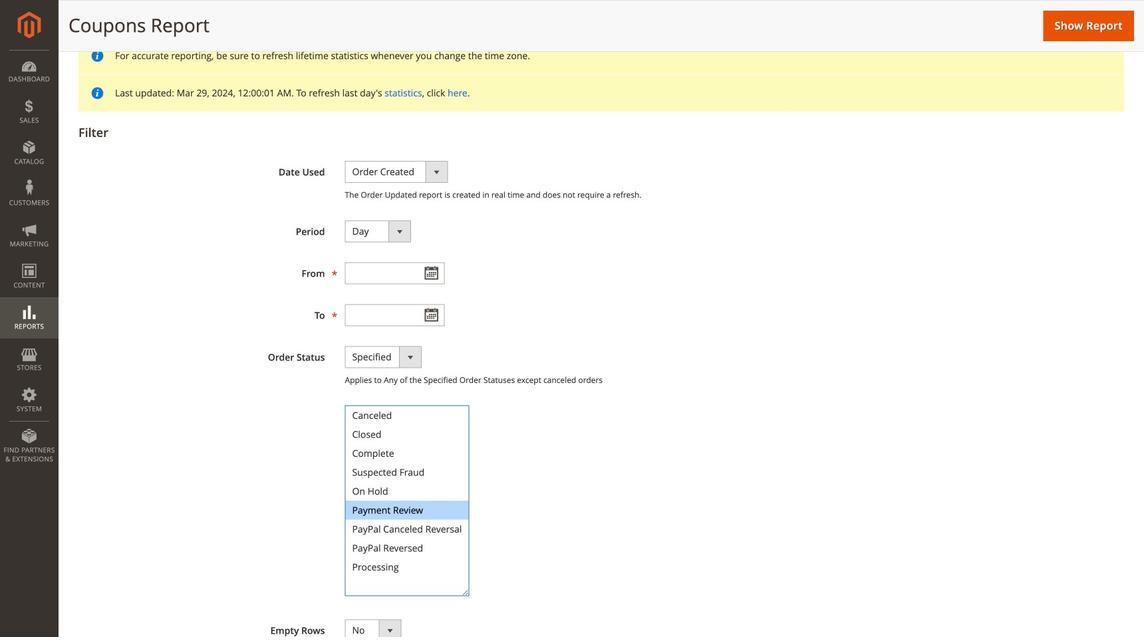 Task type: locate. For each thing, give the bounding box(es) containing it.
None text field
[[345, 304, 445, 326]]

None text field
[[345, 262, 445, 284]]

magento admin panel image
[[18, 11, 41, 39]]

menu bar
[[0, 50, 59, 471]]



